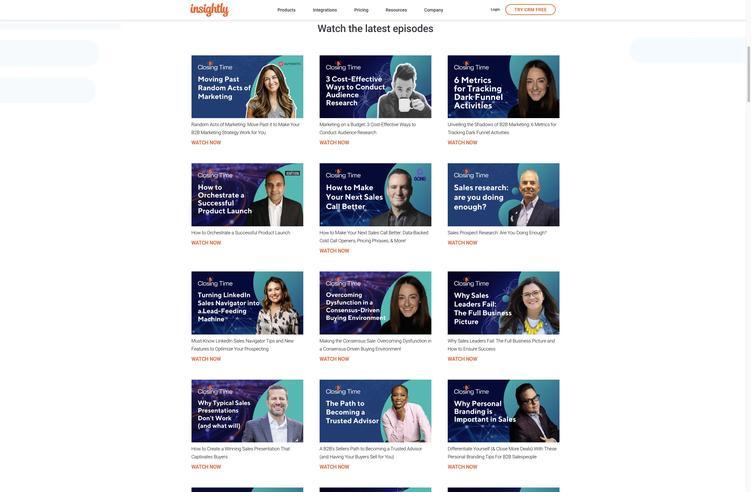 Task type: locate. For each thing, give the bounding box(es) containing it.
1 of from the left
[[220, 122, 224, 128]]

pricing
[[355, 7, 369, 12], [357, 238, 371, 244]]

0 vertical spatial make
[[278, 122, 290, 128]]

the
[[349, 22, 363, 35], [467, 122, 474, 128], [336, 338, 342, 344]]

for
[[496, 455, 502, 460]]

to up captivates
[[202, 447, 206, 452]]

watch for differentiate yourself (& close more deals) with these personal branding tips for b2b salespeople
[[448, 465, 465, 471]]

marketing down acts
[[201, 130, 221, 136]]

know
[[203, 338, 215, 344]]

overcoming
[[378, 338, 402, 344]]

your up 'openers,'
[[348, 230, 357, 236]]

0 horizontal spatial marketing:
[[225, 122, 246, 128]]

0 horizontal spatial marketing
[[201, 130, 221, 136]]

b2b right the 'for'
[[503, 455, 512, 460]]

2 vertical spatial b2b
[[503, 455, 512, 460]]

your down the path
[[345, 455, 354, 460]]

episode 31 image
[[320, 488, 432, 493]]

0 vertical spatial tips
[[266, 338, 275, 344]]

research
[[358, 130, 377, 136]]

now down the dark
[[466, 140, 478, 146]]

watch now link down captivates
[[192, 465, 221, 471]]

you
[[258, 130, 266, 136], [508, 230, 516, 236]]

it
[[270, 122, 272, 128]]

watch for sales prospect research: are you doing enough?
[[448, 240, 465, 246]]

watch now
[[192, 140, 221, 146], [320, 140, 349, 146], [448, 140, 478, 146], [192, 240, 221, 246], [448, 240, 478, 246], [320, 248, 349, 254], [192, 356, 221, 362], [320, 356, 349, 362], [448, 356, 478, 362], [192, 465, 221, 471], [320, 465, 349, 471], [448, 465, 478, 471]]

0 horizontal spatial buyers
[[214, 455, 228, 460]]

a up you)
[[387, 447, 390, 452]]

watch now link for differentiate yourself (& close more deals) with these personal branding tips for b2b salespeople
[[448, 465, 478, 471]]

now
[[210, 140, 221, 146], [338, 140, 349, 146], [466, 140, 478, 146], [210, 240, 221, 246], [466, 240, 478, 246], [338, 248, 349, 254], [210, 356, 221, 362], [338, 356, 349, 362], [466, 356, 478, 362], [210, 465, 221, 471], [338, 465, 349, 471], [466, 465, 478, 471]]

episode 75 image
[[192, 164, 304, 227]]

0 horizontal spatial of
[[220, 122, 224, 128]]

a left the successful
[[232, 230, 234, 236]]

to inside marketing on a budget: 3 cost-effective ways to conduct audience research
[[412, 122, 416, 128]]

the inside unveiling the shadows of b2b marketing: 6 metrics for tracking dark funnel activities
[[467, 122, 474, 128]]

marketing
[[320, 122, 340, 128], [201, 130, 221, 136]]

1 vertical spatial you
[[508, 230, 516, 236]]

6
[[531, 122, 534, 128]]

1 horizontal spatial call
[[380, 230, 388, 236]]

1 horizontal spatial buyers
[[355, 455, 369, 460]]

now down the optimize
[[210, 356, 221, 362]]

1 vertical spatial tips
[[486, 455, 494, 460]]

b2b up activities
[[500, 122, 508, 128]]

1 horizontal spatial tips
[[486, 455, 494, 460]]

for right 'metrics'
[[551, 122, 557, 128]]

call
[[380, 230, 388, 236], [330, 238, 338, 244]]

how to orchestrate a successful product launch
[[192, 230, 290, 236]]

0 horizontal spatial tips
[[266, 338, 275, 344]]

1 horizontal spatial for
[[378, 455, 384, 460]]

call right cold on the top
[[330, 238, 338, 244]]

make up 'openers,'
[[335, 230, 347, 236]]

sales prospect research: are you doing enough?
[[448, 230, 547, 236]]

1 horizontal spatial make
[[335, 230, 347, 236]]

2 buyers from the left
[[355, 455, 369, 460]]

marketing: left 6
[[509, 122, 530, 128]]

to right the path
[[361, 447, 365, 452]]

watch now link for how to orchestrate a successful product launch
[[192, 240, 221, 246]]

marketing: inside random acts of marketing: move past it to make your b2b marketing strategy work for you
[[225, 122, 246, 128]]

b2b down random
[[192, 130, 200, 136]]

1 horizontal spatial marketing
[[320, 122, 340, 128]]

sales inside how to create a winning sales presentation that captivates buyers
[[242, 447, 253, 452]]

now down 'openers,'
[[338, 248, 349, 254]]

to right ways
[[412, 122, 416, 128]]

dark
[[466, 130, 476, 136]]

how up cold on the top
[[320, 230, 329, 236]]

1 horizontal spatial of
[[495, 122, 499, 128]]

episode 70 image
[[448, 488, 560, 493]]

salespeople
[[513, 455, 537, 460]]

launch
[[275, 230, 290, 236]]

watch for a b2b's sellers path to becoming a trusted advisor (and having your buyers sell for you)
[[320, 465, 337, 471]]

how inside how to create a winning sales presentation that captivates buyers
[[192, 447, 201, 452]]

watch down the (and
[[320, 465, 337, 471]]

to
[[273, 122, 277, 128], [412, 122, 416, 128], [202, 230, 206, 236], [330, 230, 334, 236], [210, 346, 214, 352], [459, 346, 463, 352], [202, 447, 206, 452], [361, 447, 365, 452]]

to left ensure at the bottom right of page
[[459, 346, 463, 352]]

your inside must-know linkedin sales navigator tips and new features to optimize your prospecting
[[234, 346, 244, 352]]

1 horizontal spatial and
[[548, 338, 555, 344]]

make inside how to make your next sales call better: data-backed cold call openers, pricing phrases, & more!
[[335, 230, 347, 236]]

these
[[545, 447, 557, 452]]

sales right winning
[[242, 447, 253, 452]]

your inside 'a b2b's sellers path to becoming a trusted advisor (and having your buyers sell for you)'
[[345, 455, 354, 460]]

product
[[258, 230, 274, 236]]

path
[[350, 447, 360, 452]]

1 and from the left
[[276, 338, 284, 344]]

episode 73 image
[[448, 164, 560, 227]]

watch now link down personal
[[448, 465, 478, 471]]

driven
[[347, 346, 360, 352]]

now down ensure at the bottom right of page
[[466, 356, 478, 362]]

to left next
[[330, 230, 334, 236]]

how to make your next sales call better: data-backed cold call openers, pricing phrases, & more!
[[320, 230, 429, 244]]

0 vertical spatial b2b
[[500, 122, 508, 128]]

watch down random
[[192, 140, 209, 146]]

the down pricing link
[[349, 22, 363, 35]]

marketing up conduct on the top left
[[320, 122, 340, 128]]

now down having
[[338, 465, 349, 471]]

episode 72 image
[[192, 272, 304, 335]]

watch
[[192, 140, 209, 146], [320, 140, 337, 146], [448, 140, 465, 146], [192, 240, 209, 246], [448, 240, 465, 246], [320, 248, 337, 254], [192, 356, 209, 362], [320, 356, 337, 362], [448, 356, 465, 362], [192, 465, 209, 471], [320, 465, 337, 471], [448, 465, 465, 471]]

and right the picture
[[548, 338, 555, 344]]

watch now link for a b2b's sellers path to becoming a trusted advisor (and having your buyers sell for you)
[[320, 465, 349, 471]]

episodes
[[393, 22, 434, 35]]

2 of from the left
[[495, 122, 499, 128]]

2 vertical spatial for
[[378, 455, 384, 460]]

your right the optimize
[[234, 346, 244, 352]]

the up consensus-
[[336, 338, 342, 344]]

tracking
[[448, 130, 465, 136]]

new
[[285, 338, 294, 344]]

watch now link down prospect
[[448, 240, 478, 246]]

watch down tracking
[[448, 140, 465, 146]]

prospecting
[[245, 346, 269, 352]]

to down know
[[210, 346, 214, 352]]

watch now down tracking
[[448, 140, 478, 146]]

1 horizontal spatial marketing:
[[509, 122, 530, 128]]

0 horizontal spatial make
[[278, 122, 290, 128]]

try crm free button
[[506, 4, 556, 15]]

ensure
[[464, 346, 478, 352]]

0 vertical spatial for
[[551, 122, 557, 128]]

watch down consensus-
[[320, 356, 337, 362]]

watch down orchestrate
[[192, 240, 209, 246]]

marketing: up strategy
[[225, 122, 246, 128]]

close
[[497, 447, 508, 452]]

make
[[278, 122, 290, 128], [335, 230, 347, 236]]

and
[[276, 338, 284, 344], [548, 338, 555, 344]]

login
[[491, 7, 500, 12]]

watch now down consensus-
[[320, 356, 349, 362]]

of right acts
[[220, 122, 224, 128]]

sales up phrases,
[[368, 230, 379, 236]]

pricing link
[[355, 6, 369, 15]]

watch now link for marketing on a budget: 3 cost-effective ways to conduct audience research
[[320, 140, 349, 146]]

1 horizontal spatial the
[[349, 22, 363, 35]]

1 vertical spatial b2b
[[192, 130, 200, 136]]

now for shadows
[[466, 140, 478, 146]]

insightly logo image
[[191, 3, 229, 17]]

now down acts
[[210, 140, 221, 146]]

more!
[[395, 238, 406, 244]]

0 horizontal spatial the
[[336, 338, 342, 344]]

a inside how to create a winning sales presentation that captivates buyers
[[221, 447, 224, 452]]

funnel
[[477, 130, 490, 136]]

how left orchestrate
[[192, 230, 201, 236]]

watch now link down random
[[192, 140, 221, 146]]

2 and from the left
[[548, 338, 555, 344]]

to right it
[[273, 122, 277, 128]]

2 vertical spatial the
[[336, 338, 342, 344]]

create
[[207, 447, 220, 452]]

now down captivates
[[210, 465, 221, 471]]

for inside random acts of marketing: move past it to make your b2b marketing strategy work for you
[[252, 130, 257, 136]]

trusted
[[391, 447, 406, 452]]

0 horizontal spatial call
[[330, 238, 338, 244]]

0 vertical spatial the
[[349, 22, 363, 35]]

pricing up watch the latest episodes
[[355, 7, 369, 12]]

watch now down orchestrate
[[192, 240, 221, 246]]

2 marketing: from the left
[[509, 122, 530, 128]]

how
[[192, 230, 201, 236], [320, 230, 329, 236], [448, 346, 458, 352], [192, 447, 201, 452]]

1 vertical spatial the
[[467, 122, 474, 128]]

tips
[[266, 338, 275, 344], [486, 455, 494, 460]]

watch down features
[[192, 356, 209, 362]]

watch now for sales prospect research: are you doing enough?
[[448, 240, 478, 246]]

buyers inside 'a b2b's sellers path to becoming a trusted advisor (and having your buyers sell for you)'
[[355, 455, 369, 460]]

for
[[551, 122, 557, 128], [252, 130, 257, 136], [378, 455, 384, 460]]

watch for random acts of marketing: move past it to make your b2b marketing strategy work for you
[[192, 140, 209, 146]]

must-know linkedin sales navigator tips and new features to optimize your prospecting
[[192, 338, 294, 352]]

1 vertical spatial marketing
[[201, 130, 221, 136]]

0 horizontal spatial and
[[276, 338, 284, 344]]

watch down cold on the top
[[320, 248, 337, 254]]

for right sell
[[378, 455, 384, 460]]

buyers down the path
[[355, 455, 369, 460]]

how inside how to make your next sales call better: data-backed cold call openers, pricing phrases, & more!
[[320, 230, 329, 236]]

watch now link down consensus-
[[320, 356, 349, 362]]

navigator
[[246, 338, 265, 344]]

the inside "making the consensus sale: overcoming dysfunction in a consensus-driven buying environment"
[[336, 338, 342, 344]]

watch for marketing on a budget: 3 cost-effective ways to conduct audience research
[[320, 140, 337, 146]]

1 buyers from the left
[[214, 455, 228, 460]]

your right it
[[291, 122, 300, 128]]

0 horizontal spatial for
[[252, 130, 257, 136]]

watch down conduct on the top left
[[320, 140, 337, 146]]

watch now down having
[[320, 465, 349, 471]]

to left orchestrate
[[202, 230, 206, 236]]

becoming
[[366, 447, 386, 452]]

1 vertical spatial make
[[335, 230, 347, 236]]

tips down (& on the bottom of the page
[[486, 455, 494, 460]]

watch now link down orchestrate
[[192, 240, 221, 246]]

watch now link down ensure at the bottom right of page
[[448, 356, 478, 362]]

now for sellers
[[338, 465, 349, 471]]

2 horizontal spatial the
[[467, 122, 474, 128]]

1 marketing: from the left
[[225, 122, 246, 128]]

watch for making the consensus sale: overcoming dysfunction in a consensus-driven buying environment
[[320, 356, 337, 362]]

watch now down personal
[[448, 465, 478, 471]]

a right 'create'
[[221, 447, 224, 452]]

to inside must-know linkedin sales navigator tips and new features to optimize your prospecting
[[210, 346, 214, 352]]

watch now link down having
[[320, 465, 349, 471]]

buyers down 'create'
[[214, 455, 228, 460]]

a down "making"
[[320, 346, 322, 352]]

of
[[220, 122, 224, 128], [495, 122, 499, 128]]

metrics
[[535, 122, 550, 128]]

a right the 'on'
[[347, 122, 350, 128]]

now down prospect
[[466, 240, 478, 246]]

watch now link down cold on the top
[[320, 248, 349, 254]]

how for how to create a winning sales presentation that captivates buyers
[[192, 447, 201, 452]]

next
[[358, 230, 367, 236]]

ways
[[400, 122, 411, 128]]

free
[[536, 7, 547, 12]]

call up phrases,
[[380, 230, 388, 236]]

to inside how to make your next sales call better: data-backed cold call openers, pricing phrases, & more!
[[330, 230, 334, 236]]

now down consensus-
[[338, 356, 349, 362]]

features
[[192, 346, 209, 352]]

the up the dark
[[467, 122, 474, 128]]

for down move
[[252, 130, 257, 136]]

watch down captivates
[[192, 465, 209, 471]]

marketing:
[[225, 122, 246, 128], [509, 122, 530, 128]]

sales inside must-know linkedin sales navigator tips and new features to optimize your prospecting
[[234, 338, 245, 344]]

watch now down conduct on the top left
[[320, 140, 349, 146]]

watch now link down conduct on the top left
[[320, 140, 349, 146]]

now down branding
[[466, 465, 478, 471]]

watch down ensure at the bottom right of page
[[448, 356, 465, 362]]

orchestrate
[[207, 230, 231, 236]]

watch now link for how to create a winning sales presentation that captivates buyers
[[192, 465, 221, 471]]

sales right linkedin
[[234, 338, 245, 344]]

login link
[[491, 7, 500, 13]]

for inside 'a b2b's sellers path to becoming a trusted advisor (and having your buyers sell for you)'
[[378, 455, 384, 460]]

1 vertical spatial pricing
[[357, 238, 371, 244]]

pricing down next
[[357, 238, 371, 244]]

watch now link down features
[[192, 356, 221, 362]]

1 vertical spatial call
[[330, 238, 338, 244]]

watch now for unveiling the shadows of b2b marketing: 6 metrics for tracking dark funnel activities
[[448, 140, 478, 146]]

now for research:
[[466, 240, 478, 246]]

better:
[[389, 230, 402, 236]]

how to create a winning sales presentation that captivates buyers
[[192, 447, 290, 460]]

watch now link for why sales leaders fail: the full business picture and how to ensure success
[[448, 356, 478, 362]]

0 horizontal spatial you
[[258, 130, 266, 136]]

environment
[[376, 346, 401, 352]]

now down audience
[[338, 140, 349, 146]]

episode 34 image
[[192, 380, 304, 443]]

and left new
[[276, 338, 284, 344]]

watch down prospect
[[448, 240, 465, 246]]

0 vertical spatial marketing
[[320, 122, 340, 128]]

more
[[509, 447, 520, 452]]

watch now down random
[[192, 140, 221, 146]]

now down orchestrate
[[210, 240, 221, 246]]

how down why
[[448, 346, 458, 352]]

make inside random acts of marketing: move past it to make your b2b marketing strategy work for you
[[278, 122, 290, 128]]

watch now down cold on the top
[[320, 248, 349, 254]]

watch now for differentiate yourself (& close more deals) with these personal branding tips for b2b salespeople
[[448, 465, 478, 471]]

integrations link
[[313, 6, 337, 15]]

1 vertical spatial for
[[252, 130, 257, 136]]

the
[[496, 338, 504, 344]]

marketing: inside unveiling the shadows of b2b marketing: 6 metrics for tracking dark funnel activities
[[509, 122, 530, 128]]

sales left prospect
[[448, 230, 459, 236]]

you right are
[[508, 230, 516, 236]]

watch now link down tracking
[[448, 140, 478, 146]]

the for latest
[[349, 22, 363, 35]]

sales
[[368, 230, 379, 236], [448, 230, 459, 236], [234, 338, 245, 344], [458, 338, 469, 344], [242, 447, 253, 452]]

prospect
[[460, 230, 478, 236]]

watch now down prospect
[[448, 240, 478, 246]]

how up captivates
[[192, 447, 201, 452]]

and inside must-know linkedin sales navigator tips and new features to optimize your prospecting
[[276, 338, 284, 344]]

watch now for how to create a winning sales presentation that captivates buyers
[[192, 465, 221, 471]]

2 horizontal spatial for
[[551, 122, 557, 128]]

sales up ensure at the bottom right of page
[[458, 338, 469, 344]]

yourself
[[474, 447, 490, 452]]

for inside unveiling the shadows of b2b marketing: 6 metrics for tracking dark funnel activities
[[551, 122, 557, 128]]

buyers
[[214, 455, 228, 460], [355, 455, 369, 460]]

you down past
[[258, 130, 266, 136]]

you)
[[385, 455, 394, 460]]

watch now down captivates
[[192, 465, 221, 471]]

watch now for must-know linkedin sales navigator tips and new features to optimize your prospecting
[[192, 356, 221, 362]]

0 vertical spatial you
[[258, 130, 266, 136]]

resources
[[386, 7, 407, 12]]

watch now down ensure at the bottom right of page
[[448, 356, 478, 362]]

watch down personal
[[448, 465, 465, 471]]

watch now down features
[[192, 356, 221, 362]]

episode 74 image
[[320, 164, 432, 227]]



Task type: describe. For each thing, give the bounding box(es) containing it.
unveiling the shadows of b2b marketing: 6 metrics for tracking dark funnel activities
[[448, 122, 557, 136]]

you inside random acts of marketing: move past it to make your b2b marketing strategy work for you
[[258, 130, 266, 136]]

episode 40 image
[[320, 272, 432, 335]]

of inside random acts of marketing: move past it to make your b2b marketing strategy work for you
[[220, 122, 224, 128]]

tips inside must-know linkedin sales navigator tips and new features to optimize your prospecting
[[266, 338, 275, 344]]

tips inside differentiate yourself (& close more deals) with these personal branding tips for b2b salespeople
[[486, 455, 494, 460]]

episode 78 image
[[192, 55, 304, 118]]

that
[[281, 447, 290, 452]]

how for how to orchestrate a successful product launch
[[192, 230, 201, 236]]

now for consensus
[[338, 356, 349, 362]]

making the consensus sale: overcoming dysfunction in a consensus-driven buying environment
[[320, 338, 432, 352]]

crm
[[525, 7, 535, 12]]

watch now for how to make your next sales call better: data-backed cold call openers, pricing phrases, & more!
[[320, 248, 349, 254]]

must-
[[192, 338, 203, 344]]

watch now for making the consensus sale: overcoming dysfunction in a consensus-driven buying environment
[[320, 356, 349, 362]]

episode 77 image
[[320, 55, 432, 118]]

episode 71 image
[[320, 380, 432, 443]]

b2b inside random acts of marketing: move past it to make your b2b marketing strategy work for you
[[192, 130, 200, 136]]

try crm free link
[[506, 4, 556, 15]]

on
[[341, 122, 346, 128]]

past
[[260, 122, 269, 128]]

a
[[320, 447, 323, 452]]

watch for why sales leaders fail: the full business picture and how to ensure success
[[448, 356, 465, 362]]

insightly logo link
[[191, 3, 267, 17]]

winning
[[225, 447, 241, 452]]

acts
[[210, 122, 219, 128]]

now for create
[[210, 465, 221, 471]]

episode 33 image
[[448, 380, 560, 443]]

watch for must-know linkedin sales navigator tips and new features to optimize your prospecting
[[192, 356, 209, 362]]

random
[[192, 122, 209, 128]]

b2b inside differentiate yourself (& close more deals) with these personal branding tips for b2b salespeople
[[503, 455, 512, 460]]

(&
[[491, 447, 496, 452]]

advisor
[[407, 447, 423, 452]]

activities
[[491, 130, 510, 136]]

captivates
[[192, 455, 213, 460]]

products
[[278, 7, 296, 12]]

now for leaders
[[466, 356, 478, 362]]

watch the latest episodes
[[318, 22, 434, 35]]

watch for how to orchestrate a successful product launch
[[192, 240, 209, 246]]

linkedin
[[216, 338, 233, 344]]

full
[[505, 338, 512, 344]]

shadows
[[475, 122, 494, 128]]

openers,
[[339, 238, 356, 244]]

why sales leaders fail: the full business picture and how to ensure success
[[448, 338, 555, 352]]

making
[[320, 338, 335, 344]]

your inside random acts of marketing: move past it to make your b2b marketing strategy work for you
[[291, 122, 300, 128]]

are
[[500, 230, 507, 236]]

sale:
[[367, 338, 377, 344]]

0 vertical spatial pricing
[[355, 7, 369, 12]]

company
[[425, 7, 444, 12]]

sales inside why sales leaders fail: the full business picture and how to ensure success
[[458, 338, 469, 344]]

fail:
[[487, 338, 495, 344]]

in
[[428, 338, 432, 344]]

latest
[[365, 22, 391, 35]]

watch
[[318, 22, 346, 35]]

watch now link for random acts of marketing: move past it to make your b2b marketing strategy work for you
[[192, 140, 221, 146]]

sellers
[[336, 447, 349, 452]]

sales inside how to make your next sales call better: data-backed cold call openers, pricing phrases, & more!
[[368, 230, 379, 236]]

now for orchestrate
[[210, 240, 221, 246]]

how for how to make your next sales call better: data-backed cold call openers, pricing phrases, & more!
[[320, 230, 329, 236]]

now for a
[[338, 140, 349, 146]]

episode 76 image
[[448, 55, 560, 118]]

having
[[330, 455, 344, 460]]

why
[[448, 338, 457, 344]]

enough?
[[530, 230, 547, 236]]

personal
[[448, 455, 466, 460]]

phrases,
[[372, 238, 390, 244]]

strategy
[[222, 130, 239, 136]]

buyers inside how to create a winning sales presentation that captivates buyers
[[214, 455, 228, 460]]

to inside why sales leaders fail: the full business picture and how to ensure success
[[459, 346, 463, 352]]

b2b inside unveiling the shadows of b2b marketing: 6 metrics for tracking dark funnel activities
[[500, 122, 508, 128]]

watch now link for sales prospect research: are you doing enough?
[[448, 240, 478, 246]]

watch for unveiling the shadows of b2b marketing: 6 metrics for tracking dark funnel activities
[[448, 140, 465, 146]]

integrations
[[313, 7, 337, 12]]

leaders
[[470, 338, 486, 344]]

watch now for marketing on a budget: 3 cost-effective ways to conduct audience research
[[320, 140, 349, 146]]

company link
[[425, 6, 444, 15]]

for for random acts of marketing: move past it to make your b2b marketing strategy work for you
[[252, 130, 257, 136]]

successful
[[235, 230, 257, 236]]

0 vertical spatial call
[[380, 230, 388, 236]]

data-
[[403, 230, 414, 236]]

to inside 'a b2b's sellers path to becoming a trusted advisor (and having your buyers sell for you)'
[[361, 447, 365, 452]]

marketing inside marketing on a budget: 3 cost-effective ways to conduct audience research
[[320, 122, 340, 128]]

now for linkedin
[[210, 356, 221, 362]]

watch now link for making the consensus sale: overcoming dysfunction in a consensus-driven buying environment
[[320, 356, 349, 362]]

sell
[[370, 455, 377, 460]]

buying
[[361, 346, 375, 352]]

doing
[[517, 230, 529, 236]]

the for consensus
[[336, 338, 342, 344]]

&
[[391, 238, 393, 244]]

watch now for why sales leaders fail: the full business picture and how to ensure success
[[448, 356, 478, 362]]

a inside marketing on a budget: 3 cost-effective ways to conduct audience research
[[347, 122, 350, 128]]

and inside why sales leaders fail: the full business picture and how to ensure success
[[548, 338, 555, 344]]

your inside how to make your next sales call better: data-backed cold call openers, pricing phrases, & more!
[[348, 230, 357, 236]]

differentiate
[[448, 447, 473, 452]]

watch for how to create a winning sales presentation that captivates buyers
[[192, 465, 209, 471]]

optimize
[[215, 346, 233, 352]]

a inside 'a b2b's sellers path to becoming a trusted advisor (and having your buyers sell for you)'
[[387, 447, 390, 452]]

with
[[534, 447, 544, 452]]

conduct
[[320, 130, 337, 136]]

consensus
[[343, 338, 366, 344]]

presentation
[[254, 447, 280, 452]]

try
[[515, 7, 524, 12]]

pricing inside how to make your next sales call better: data-backed cold call openers, pricing phrases, & more!
[[357, 238, 371, 244]]

differentiate yourself (& close more deals) with these personal branding tips for b2b salespeople
[[448, 447, 557, 460]]

episode 35 image
[[448, 272, 560, 335]]

episode 36 image
[[192, 488, 304, 493]]

cold
[[320, 238, 329, 244]]

try crm free
[[515, 7, 547, 12]]

consensus-
[[323, 346, 347, 352]]

success
[[479, 346, 496, 352]]

marketing inside random acts of marketing: move past it to make your b2b marketing strategy work for you
[[201, 130, 221, 136]]

products link
[[278, 6, 296, 15]]

for for a b2b's sellers path to becoming a trusted advisor (and having your buyers sell for you)
[[378, 455, 384, 460]]

dysfunction
[[403, 338, 427, 344]]

marketing on a budget: 3 cost-effective ways to conduct audience research
[[320, 122, 416, 136]]

now for of
[[210, 140, 221, 146]]

watch for how to make your next sales call better: data-backed cold call openers, pricing phrases, & more!
[[320, 248, 337, 254]]

watch now for how to orchestrate a successful product launch
[[192, 240, 221, 246]]

(and
[[320, 455, 329, 460]]

cost-
[[371, 122, 382, 128]]

the for shadows
[[467, 122, 474, 128]]

a b2b's sellers path to becoming a trusted advisor (and having your buyers sell for you)
[[320, 447, 423, 460]]

budget:
[[351, 122, 366, 128]]

to inside random acts of marketing: move past it to make your b2b marketing strategy work for you
[[273, 122, 277, 128]]

1 horizontal spatial you
[[508, 230, 516, 236]]

watch now for random acts of marketing: move past it to make your b2b marketing strategy work for you
[[192, 140, 221, 146]]

to inside how to create a winning sales presentation that captivates buyers
[[202, 447, 206, 452]]

watch now link for must-know linkedin sales navigator tips and new features to optimize your prospecting
[[192, 356, 221, 362]]

watch now link for how to make your next sales call better: data-backed cold call openers, pricing phrases, & more!
[[320, 248, 349, 254]]

a inside "making the consensus sale: overcoming dysfunction in a consensus-driven buying environment"
[[320, 346, 322, 352]]

effective
[[382, 122, 399, 128]]

of inside unveiling the shadows of b2b marketing: 6 metrics for tracking dark funnel activities
[[495, 122, 499, 128]]

now for (&
[[466, 465, 478, 471]]

now for make
[[338, 248, 349, 254]]

research:
[[479, 230, 499, 236]]

watch now for a b2b's sellers path to becoming a trusted advisor (and having your buyers sell for you)
[[320, 465, 349, 471]]

branding
[[467, 455, 485, 460]]

watch now link for unveiling the shadows of b2b marketing: 6 metrics for tracking dark funnel activities
[[448, 140, 478, 146]]

how inside why sales leaders fail: the full business picture and how to ensure success
[[448, 346, 458, 352]]



Task type: vqa. For each thing, say whether or not it's contained in the screenshot.
Call to the top
yes



